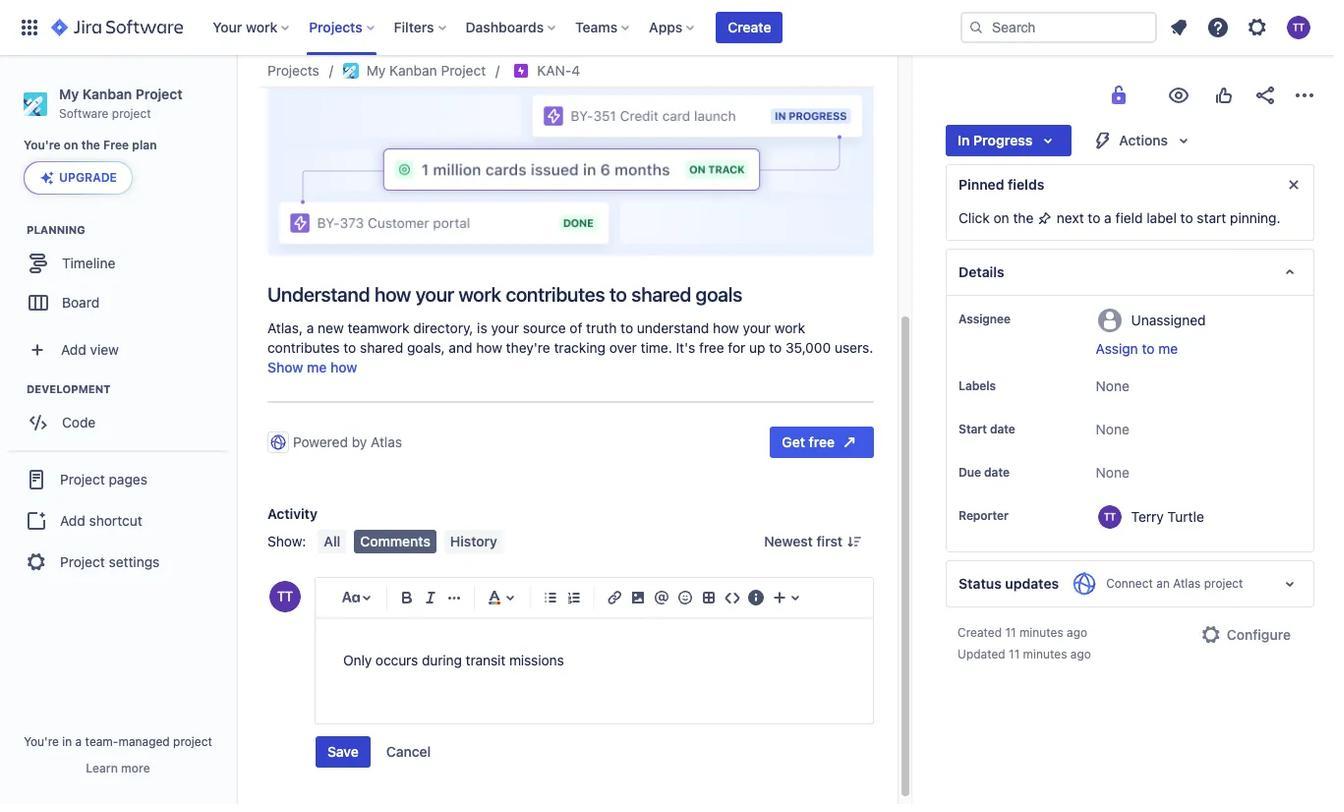 Task type: vqa. For each thing, say whether or not it's contained in the screenshot.
[Task 2: Add task summary]'s Task image
no



Task type: locate. For each thing, give the bounding box(es) containing it.
projects for projects 'dropdown button' on the top left of the page
[[309, 19, 363, 35]]

menu bar
[[314, 530, 507, 554]]

a
[[1105, 209, 1112, 226], [75, 735, 82, 749]]

save button
[[316, 737, 371, 768]]

2 vertical spatial project
[[173, 735, 212, 749]]

code
[[62, 414, 96, 431]]

1 vertical spatial a
[[75, 735, 82, 749]]

project inside the my kanban project link
[[441, 62, 486, 79]]

1 vertical spatial project
[[1204, 576, 1244, 591]]

the left free
[[81, 138, 100, 153]]

1 vertical spatial my
[[59, 86, 79, 102]]

settings image
[[1246, 16, 1270, 39]]

my right my kanban project icon
[[367, 62, 386, 79]]

pages
[[109, 471, 147, 488]]

1 horizontal spatial the
[[1013, 209, 1034, 226]]

details
[[959, 264, 1005, 280]]

history button
[[444, 530, 503, 554]]

view
[[90, 341, 119, 358]]

add view
[[61, 341, 119, 358]]

start
[[1197, 209, 1227, 226]]

plan
[[132, 138, 157, 153]]

0 vertical spatial kanban
[[390, 62, 437, 79]]

1 vertical spatial kanban
[[82, 86, 132, 102]]

add inside button
[[60, 512, 85, 529]]

my inside my kanban project software project
[[59, 86, 79, 102]]

info panel image
[[745, 586, 768, 610]]

status updates element
[[946, 561, 1315, 608]]

0 vertical spatial none
[[1096, 378, 1130, 394]]

click on the
[[959, 209, 1038, 226]]

2 vertical spatial none
[[1096, 464, 1130, 481]]

comments button
[[354, 530, 437, 554]]

projects inside projects 'dropdown button'
[[309, 19, 363, 35]]

project
[[112, 106, 151, 121], [1204, 576, 1244, 591], [173, 735, 212, 749]]

upgrade
[[59, 170, 117, 185]]

my kanban project link
[[343, 59, 486, 83]]

assignee
[[959, 312, 1011, 327]]

you're for you're on the free plan
[[24, 138, 61, 153]]

project inside my kanban project software project
[[135, 86, 182, 102]]

2 horizontal spatial project
[[1204, 576, 1244, 591]]

3 none from the top
[[1096, 464, 1130, 481]]

to inside button
[[1142, 340, 1155, 357]]

to
[[1088, 209, 1101, 226], [1181, 209, 1194, 226], [1142, 340, 1155, 357]]

0 vertical spatial the
[[81, 138, 100, 153]]

to left me
[[1142, 340, 1155, 357]]

on right click at the top right of page
[[994, 209, 1010, 226]]

1 you're from the top
[[24, 138, 61, 153]]

profile image of terry turtle image
[[269, 581, 301, 613]]

to left start at the right
[[1181, 209, 1194, 226]]

configure
[[1227, 626, 1291, 643]]

you're for you're in a team-managed project
[[24, 735, 59, 749]]

a left field
[[1105, 209, 1112, 226]]

1 vertical spatial ago
[[1071, 647, 1092, 662]]

date
[[990, 422, 1016, 437], [985, 465, 1010, 480]]

planning image
[[3, 219, 27, 242]]

during
[[422, 652, 462, 669]]

project up plan
[[112, 106, 151, 121]]

you're on the free plan
[[24, 138, 157, 153]]

the down 'fields'
[[1013, 209, 1034, 226]]

your
[[213, 19, 242, 35]]

to right the next
[[1088, 209, 1101, 226]]

filters button
[[388, 12, 454, 43]]

show:
[[268, 533, 306, 550]]

click
[[959, 209, 990, 226]]

jira software image
[[51, 16, 183, 39], [51, 16, 183, 39]]

0 horizontal spatial my
[[59, 86, 79, 102]]

cancel
[[386, 744, 431, 760]]

date right due
[[985, 465, 1010, 480]]

Comment - Main content area, start typing to enter text. text field
[[343, 649, 846, 673]]

0 horizontal spatial the
[[81, 138, 100, 153]]

1 horizontal spatial to
[[1142, 340, 1155, 357]]

0 vertical spatial you're
[[24, 138, 61, 153]]

1 vertical spatial you're
[[24, 735, 59, 749]]

add left view
[[61, 341, 86, 358]]

0 vertical spatial projects
[[309, 19, 363, 35]]

projects down work
[[268, 62, 319, 79]]

menu bar containing all
[[314, 530, 507, 554]]

minutes right updated
[[1023, 647, 1068, 662]]

1 vertical spatial add
[[60, 512, 85, 529]]

planning
[[27, 224, 85, 236]]

11
[[1006, 626, 1016, 640], [1009, 647, 1020, 662]]

1 vertical spatial on
[[994, 209, 1010, 226]]

1 horizontal spatial a
[[1105, 209, 1112, 226]]

1 vertical spatial the
[[1013, 209, 1034, 226]]

1 vertical spatial projects
[[268, 62, 319, 79]]

help image
[[1207, 16, 1230, 39]]

only occurs during transit missions
[[343, 652, 564, 669]]

group
[[8, 451, 228, 590]]

date right start
[[990, 422, 1016, 437]]

1 horizontal spatial project
[[173, 735, 212, 749]]

kanban inside my kanban project software project
[[82, 86, 132, 102]]

add image, video, or file image
[[626, 586, 650, 610]]

minutes down the updates
[[1020, 626, 1064, 640]]

1 vertical spatial 11
[[1009, 647, 1020, 662]]

add inside popup button
[[61, 341, 86, 358]]

add shortcut
[[60, 512, 142, 529]]

add left the shortcut
[[60, 512, 85, 529]]

kan-4 link
[[537, 59, 580, 83]]

you're left in
[[24, 735, 59, 749]]

start date
[[959, 422, 1016, 437]]

learn
[[86, 761, 118, 776]]

2 none from the top
[[1096, 421, 1130, 438]]

2 you're from the top
[[24, 735, 59, 749]]

0 horizontal spatial to
[[1088, 209, 1101, 226]]

details element
[[946, 249, 1315, 296]]

filters
[[394, 19, 434, 35]]

my kanban project software project
[[59, 86, 182, 121]]

table image
[[697, 586, 721, 610]]

1 horizontal spatial on
[[994, 209, 1010, 226]]

project up plan
[[135, 86, 182, 102]]

notifications image
[[1167, 16, 1191, 39]]

status
[[959, 575, 1002, 592]]

kanban for my kanban project software project
[[82, 86, 132, 102]]

1 none from the top
[[1096, 378, 1130, 394]]

on up upgrade button
[[64, 138, 78, 153]]

4
[[572, 62, 580, 79]]

on for you're
[[64, 138, 78, 153]]

kan-
[[537, 62, 572, 79]]

create button
[[716, 12, 783, 43]]

free
[[103, 138, 129, 153]]

on for click
[[994, 209, 1010, 226]]

my up software on the top of page
[[59, 86, 79, 102]]

a right in
[[75, 735, 82, 749]]

learn more
[[86, 761, 150, 776]]

code snippet image
[[721, 586, 745, 610]]

dashboards
[[466, 19, 544, 35]]

transit
[[466, 652, 506, 669]]

0 horizontal spatial on
[[64, 138, 78, 153]]

none
[[1096, 378, 1130, 394], [1096, 421, 1130, 438], [1096, 464, 1130, 481]]

date for due date
[[985, 465, 1010, 480]]

bullet list ⌘⇧8 image
[[539, 586, 563, 610]]

banner
[[0, 0, 1335, 55]]

kan-4
[[537, 62, 580, 79]]

shortcut
[[89, 512, 142, 529]]

settings
[[109, 554, 160, 570]]

group containing project pages
[[8, 451, 228, 590]]

pinned fields
[[959, 176, 1045, 193]]

actions image
[[1293, 84, 1317, 107]]

learn more button
[[86, 761, 150, 777]]

timeline link
[[10, 244, 226, 284]]

updates
[[1005, 575, 1059, 592]]

11 right updated
[[1009, 647, 1020, 662]]

watch options: you are not watching this issue, 0 people watching image
[[1167, 84, 1191, 107]]

kanban up software on the top of page
[[82, 86, 132, 102]]

0 vertical spatial a
[[1105, 209, 1112, 226]]

comments
[[360, 533, 431, 550]]

0 vertical spatial date
[[990, 422, 1016, 437]]

kanban inside the my kanban project link
[[390, 62, 437, 79]]

1 vertical spatial none
[[1096, 421, 1130, 438]]

project inside project pages link
[[60, 471, 105, 488]]

0 vertical spatial on
[[64, 138, 78, 153]]

0 horizontal spatial project
[[112, 106, 151, 121]]

you're up upgrade button
[[24, 138, 61, 153]]

projects up goals
[[309, 19, 363, 35]]

search image
[[969, 20, 984, 35]]

create
[[728, 19, 772, 35]]

11 right 'created'
[[1006, 626, 1016, 640]]

newest
[[764, 533, 813, 550]]

missions
[[509, 652, 564, 669]]

1 horizontal spatial kanban
[[390, 62, 437, 79]]

add view button
[[12, 331, 224, 370]]

planning group
[[10, 223, 235, 329]]

project settings
[[60, 554, 160, 570]]

project right managed
[[173, 735, 212, 749]]

project right atlas
[[1204, 576, 1244, 591]]

0 horizontal spatial a
[[75, 735, 82, 749]]

0 vertical spatial project
[[112, 106, 151, 121]]

on
[[64, 138, 78, 153], [994, 209, 1010, 226]]

0 horizontal spatial kanban
[[82, 86, 132, 102]]

updated
[[958, 647, 1006, 662]]

0 vertical spatial my
[[367, 62, 386, 79]]

vote options: no one has voted for this issue yet. image
[[1213, 84, 1236, 107]]

my for my kanban project software project
[[59, 86, 79, 102]]

newest first
[[764, 533, 843, 550]]

project down the add shortcut
[[60, 554, 105, 570]]

status updates
[[959, 575, 1059, 592]]

1 vertical spatial date
[[985, 465, 1010, 480]]

1 horizontal spatial my
[[367, 62, 386, 79]]

0 vertical spatial add
[[61, 341, 86, 358]]

text styles image
[[339, 586, 363, 610]]

code link
[[10, 404, 226, 443]]

ago
[[1067, 626, 1088, 640], [1071, 647, 1092, 662]]

project up the add shortcut
[[60, 471, 105, 488]]

kanban down filters
[[390, 62, 437, 79]]

managed
[[118, 735, 170, 749]]

pinning.
[[1230, 209, 1281, 226]]

development
[[27, 383, 111, 396]]

dashboards button
[[460, 12, 564, 43]]

to for me
[[1142, 340, 1155, 357]]

projects
[[309, 19, 363, 35], [268, 62, 319, 79]]

your profile and settings image
[[1287, 16, 1311, 39]]

project pages
[[60, 471, 147, 488]]

actions
[[1120, 132, 1168, 149]]

project down primary element on the top
[[441, 62, 486, 79]]



Task type: describe. For each thing, give the bounding box(es) containing it.
created
[[958, 626, 1002, 640]]

2 horizontal spatial to
[[1181, 209, 1194, 226]]

development group
[[10, 382, 235, 449]]

add for add view
[[61, 341, 86, 358]]

share image
[[1254, 84, 1278, 107]]

0 vertical spatial minutes
[[1020, 626, 1064, 640]]

created 11 minutes ago updated 11 minutes ago
[[958, 626, 1092, 662]]

in progress - change status image
[[1037, 129, 1061, 152]]

unassigned
[[1132, 311, 1206, 328]]

field
[[1116, 209, 1143, 226]]

save
[[328, 744, 359, 760]]

none for start date
[[1096, 421, 1130, 438]]

you're in a team-managed project
[[24, 735, 212, 749]]

more
[[121, 761, 150, 776]]

actions button
[[1080, 125, 1208, 156]]

link
[[268, 59, 295, 76]]

copy link to issue image
[[576, 62, 592, 78]]

epic image
[[514, 63, 529, 79]]

italic ⌘i image
[[419, 586, 443, 610]]

only
[[343, 652, 372, 669]]

project settings link
[[8, 541, 228, 585]]

kanban for my kanban project
[[390, 62, 437, 79]]

label
[[1147, 209, 1177, 226]]

due date
[[959, 465, 1010, 480]]

a for in
[[75, 735, 82, 749]]

terry turtle
[[1132, 508, 1205, 525]]

teams button
[[570, 12, 637, 43]]

more formatting image
[[443, 586, 466, 610]]

the for click
[[1013, 209, 1034, 226]]

add shortcut button
[[8, 502, 228, 541]]

hide message image
[[1282, 173, 1306, 197]]

development image
[[3, 378, 27, 402]]

newest first image
[[847, 534, 863, 550]]

team-
[[85, 735, 118, 749]]

0 vertical spatial ago
[[1067, 626, 1088, 640]]

a for to
[[1105, 209, 1112, 226]]

first
[[817, 533, 843, 550]]

assign to me
[[1096, 340, 1178, 357]]

terry
[[1132, 508, 1164, 525]]

all
[[324, 533, 341, 550]]

board link
[[10, 284, 226, 323]]

0 vertical spatial 11
[[1006, 626, 1016, 640]]

Search field
[[961, 12, 1158, 43]]

projects button
[[303, 12, 382, 43]]

link goals
[[268, 59, 334, 76]]

your work
[[213, 19, 278, 35]]

history
[[450, 533, 498, 550]]

project inside my kanban project software project
[[112, 106, 151, 121]]

reporter
[[959, 508, 1009, 523]]

newest first button
[[753, 530, 874, 554]]

assign to me button
[[1096, 339, 1294, 359]]

bold ⌘b image
[[395, 586, 419, 610]]

apps button
[[643, 12, 703, 43]]

apps
[[649, 19, 683, 35]]

projects link
[[268, 59, 319, 83]]

primary element
[[12, 0, 961, 55]]

add for add shortcut
[[60, 512, 85, 529]]

project inside status updates element
[[1204, 576, 1244, 591]]

occurs
[[376, 652, 418, 669]]

none for due date
[[1096, 464, 1130, 481]]

emoji image
[[674, 586, 697, 610]]

my kanban project image
[[343, 63, 359, 79]]

projects for 'projects' link
[[268, 62, 319, 79]]

work
[[246, 19, 278, 35]]

the for you're
[[81, 138, 100, 153]]

fields
[[1008, 176, 1045, 193]]

labels
[[959, 379, 996, 393]]

board
[[62, 294, 100, 311]]

my for my kanban project
[[367, 62, 386, 79]]

project pages link
[[8, 459, 228, 502]]

sidebar navigation image
[[214, 79, 258, 118]]

activity
[[268, 506, 318, 522]]

goals
[[298, 59, 334, 76]]

cancel button
[[375, 737, 443, 768]]

configure link
[[1188, 620, 1303, 651]]

numbered list ⌘⇧7 image
[[563, 586, 586, 610]]

timeline
[[62, 255, 115, 271]]

upgrade button
[[25, 163, 132, 194]]

next
[[1057, 209, 1084, 226]]

appswitcher icon image
[[18, 16, 41, 39]]

atlas
[[1174, 576, 1201, 591]]

1 vertical spatial minutes
[[1023, 647, 1068, 662]]

your work button
[[207, 12, 297, 43]]

to for a
[[1088, 209, 1101, 226]]

due
[[959, 465, 982, 480]]

none for labels
[[1096, 378, 1130, 394]]

date for start date
[[990, 422, 1016, 437]]

project inside the project settings 'link'
[[60, 554, 105, 570]]

me
[[1159, 340, 1178, 357]]

next to a field label to start pinning.
[[1053, 209, 1281, 226]]

mention image
[[650, 586, 674, 610]]

assign
[[1096, 340, 1139, 357]]

connect an atlas project
[[1107, 576, 1244, 591]]

link image
[[603, 586, 626, 610]]

software
[[59, 106, 109, 121]]

all button
[[318, 530, 346, 554]]

an
[[1157, 576, 1170, 591]]

turtle
[[1168, 508, 1205, 525]]

banner containing your work
[[0, 0, 1335, 55]]



